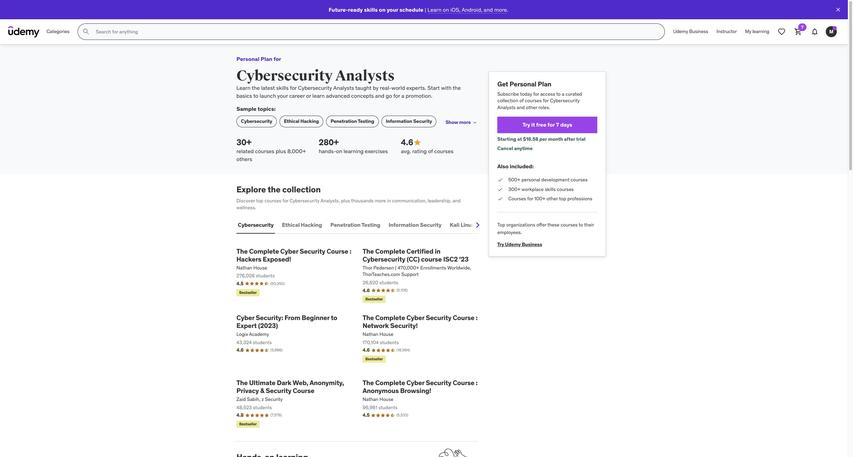 Task type: locate. For each thing, give the bounding box(es) containing it.
course inside the complete cyber security course : anonymous browsing! nathan house 96,961 students
[[453, 379, 475, 388]]

students inside the complete cyber security course : anonymous browsing! nathan house 96,961 students
[[379, 405, 398, 411]]

0 vertical spatial penetration testing
[[331, 118, 374, 125]]

0 vertical spatial information
[[386, 118, 412, 125]]

penetration inside button
[[330, 222, 361, 228]]

students up (50,350)
[[256, 273, 275, 279]]

bestseller down '170,104'
[[366, 357, 383, 362]]

4.6
[[401, 137, 413, 148], [363, 288, 370, 294], [237, 348, 244, 354], [363, 348, 370, 354]]

your
[[387, 6, 398, 13], [277, 92, 288, 99]]

house down hackers
[[253, 265, 267, 271]]

0 vertical spatial skills
[[364, 6, 378, 13]]

2 horizontal spatial the
[[453, 85, 461, 92]]

complete inside the complete certified in cybersecurity (cc) course isc2 '23 thor pedersen | 470,000+ enrollments worldwide, thorteaches.com support 26,620 students
[[375, 248, 405, 256]]

0 horizontal spatial try
[[498, 242, 504, 248]]

top
[[498, 222, 505, 228]]

xsmall image for courses
[[498, 196, 503, 203]]

to inside cyber security: from beginner to expert (2023) logix academy 43,324 students
[[331, 314, 337, 323]]

the
[[252, 85, 260, 92], [453, 85, 461, 92], [268, 185, 281, 195]]

500+ personal development courses
[[509, 177, 588, 183]]

courses
[[509, 196, 526, 202]]

a left the curated
[[562, 91, 565, 97]]

plan inside get personal plan subscribe today for access to a curated collection of courses for cybersecurity analysts and other roles.
[[538, 80, 552, 88]]

0 horizontal spatial udemy
[[505, 242, 521, 248]]

of down today
[[520, 98, 524, 104]]

0 vertical spatial 4.5
[[237, 281, 244, 287]]

0 horizontal spatial other
[[526, 104, 538, 111]]

170,104
[[363, 340, 379, 346]]

penetration for penetration testing link
[[331, 118, 357, 125]]

300+ workplace skills courses
[[509, 186, 574, 193]]

1 vertical spatial :
[[476, 314, 478, 323]]

penetration testing link
[[326, 116, 379, 127]]

0 vertical spatial ethical
[[284, 118, 300, 125]]

nathan inside the complete cyber security course : hackers exposed! nathan house 276,028 students
[[237, 265, 252, 271]]

per
[[540, 136, 547, 142]]

and
[[484, 6, 493, 13], [375, 92, 385, 99], [517, 104, 525, 111], [453, 198, 461, 204]]

(50,350)
[[270, 282, 285, 286]]

1 vertical spatial plan
[[538, 80, 552, 88]]

for up ethical hacking button
[[283, 198, 289, 204]]

learning right my
[[753, 28, 770, 35]]

to right access on the right top
[[557, 91, 561, 97]]

1 vertical spatial information security
[[389, 222, 442, 228]]

0 horizontal spatial learning
[[344, 148, 364, 155]]

tab navigation element
[[237, 217, 486, 234]]

2 vertical spatial nathan
[[363, 397, 379, 403]]

submit search image
[[82, 28, 90, 36]]

7
[[802, 24, 804, 30], [556, 121, 559, 128]]

the for the complete certified in cybersecurity (cc) course isc2 '23
[[363, 248, 374, 256]]

(5,533)
[[397, 413, 408, 418]]

categories button
[[42, 23, 74, 40]]

and down today
[[517, 104, 525, 111]]

0 horizontal spatial skills
[[276, 85, 289, 92]]

career
[[289, 92, 305, 99]]

course for exposed!
[[327, 248, 348, 256]]

skills for 300+
[[545, 186, 556, 193]]

1 horizontal spatial learn
[[428, 6, 442, 13]]

more inside "explore the collection discover top courses for cybersecurity analysts, plus thousands more in communication, leadership, and wellness."
[[375, 198, 386, 204]]

50350 reviews element
[[270, 282, 285, 287]]

30+
[[237, 137, 252, 148]]

others
[[237, 156, 252, 163]]

cybersecurity inside learn the latest skills for cybersecurity analysts taught by real-world experts. start with the basics to launch your career or learn advanced concepts and go for a promotion.
[[298, 85, 332, 92]]

xsmall image left 300+
[[498, 186, 503, 193]]

cybersecurity down sample topics:
[[241, 118, 272, 125]]

udemy business
[[674, 28, 709, 35]]

26,620
[[363, 280, 378, 286]]

the left latest
[[252, 85, 260, 92]]

2 vertical spatial xsmall image
[[498, 196, 503, 203]]

go
[[386, 92, 392, 99]]

| right the schedule
[[425, 6, 426, 13]]

1 horizontal spatial personal
[[510, 80, 537, 88]]

penetration testing inside penetration testing link
[[331, 118, 374, 125]]

penetration testing for penetration testing link
[[331, 118, 374, 125]]

1 vertical spatial |
[[395, 265, 397, 271]]

1 vertical spatial 4.5
[[363, 413, 370, 419]]

1 vertical spatial ethical hacking
[[282, 222, 322, 228]]

2 horizontal spatial skills
[[545, 186, 556, 193]]

to left their
[[579, 222, 583, 228]]

ethical hacking for "ethical hacking" link
[[284, 118, 319, 125]]

kali linux
[[450, 222, 475, 228]]

learning left exercises
[[344, 148, 364, 155]]

security inside the complete cyber security course : anonymous browsing! nathan house 96,961 students
[[426, 379, 452, 388]]

: inside the complete cyber security course : hackers exposed! nathan house 276,028 students
[[350, 248, 352, 256]]

kali linux button
[[449, 217, 476, 233]]

cyber for network
[[407, 314, 425, 323]]

bestseller down 4.8
[[239, 422, 257, 427]]

0 horizontal spatial collection
[[282, 185, 321, 195]]

top for collection
[[256, 198, 263, 204]]

cyber for hackers
[[280, 248, 298, 256]]

house for network
[[380, 332, 394, 338]]

privacy
[[237, 387, 259, 396]]

0 horizontal spatial plus
[[276, 148, 286, 155]]

(5,106)
[[397, 288, 408, 293]]

0 vertical spatial other
[[526, 104, 538, 111]]

course inside the complete cyber security course : hackers exposed! nathan house 276,028 students
[[327, 248, 348, 256]]

students down z at the bottom
[[253, 405, 272, 411]]

1 horizontal spatial top
[[559, 196, 566, 202]]

the up 276,028
[[237, 248, 248, 256]]

and inside get personal plan subscribe today for access to a curated collection of courses for cybersecurity analysts and other roles.
[[517, 104, 525, 111]]

1 horizontal spatial plan
[[538, 80, 552, 88]]

2 vertical spatial house
[[380, 397, 394, 403]]

for right today
[[534, 91, 539, 97]]

complete up pedersen
[[375, 248, 405, 256]]

0 vertical spatial nathan
[[237, 265, 252, 271]]

the inside the ultimate dark web, anonymity, privacy & security course zaid sabih, z security 48,523 students
[[237, 379, 248, 388]]

roles.
[[539, 104, 550, 111]]

the up 96,961
[[363, 379, 374, 388]]

their
[[584, 222, 594, 228]]

1 vertical spatial testing
[[362, 222, 380, 228]]

1 vertical spatial penetration
[[330, 222, 361, 228]]

cybersecurity inside the complete certified in cybersecurity (cc) course isc2 '23 thor pedersen | 470,000+ enrollments worldwide, thorteaches.com support 26,620 students
[[363, 255, 405, 264]]

students down the 'academy'
[[253, 340, 272, 346]]

the inside the complete certified in cybersecurity (cc) course isc2 '23 thor pedersen | 470,000+ enrollments worldwide, thorteaches.com support 26,620 students
[[363, 248, 374, 256]]

1 vertical spatial udemy
[[505, 242, 521, 248]]

plan up access on the right top
[[538, 80, 552, 88]]

1 xsmall image from the top
[[498, 177, 503, 184]]

plus inside 30+ related courses plus 8,000+ others
[[276, 148, 286, 155]]

ethical hacking down career
[[284, 118, 319, 125]]

to right basics
[[253, 92, 258, 99]]

business
[[689, 28, 709, 35], [522, 242, 542, 248]]

collection up analysts,
[[282, 185, 321, 195]]

16564 reviews element
[[397, 348, 410, 354]]

try for try udemy business
[[498, 242, 504, 248]]

30+ related courses plus 8,000+ others
[[237, 137, 306, 163]]

0 vertical spatial of
[[520, 98, 524, 104]]

cyber inside the complete cyber security course : network security! nathan house 170,104 students
[[407, 314, 425, 323]]

0 horizontal spatial plan
[[261, 56, 272, 62]]

0 vertical spatial ethical hacking
[[284, 118, 319, 125]]

security inside button
[[420, 222, 442, 228]]

on up search for anything text box
[[379, 6, 386, 13]]

1 horizontal spatial try
[[523, 121, 530, 128]]

to inside learn the latest skills for cybersecurity analysts taught by real-world experts. start with the basics to launch your career or learn advanced concepts and go for a promotion.
[[253, 92, 258, 99]]

business left the instructor
[[689, 28, 709, 35]]

ethical for ethical hacking button
[[282, 222, 300, 228]]

workplace
[[522, 186, 544, 193]]

the complete certified in cybersecurity (cc) course isc2 '23 link
[[363, 248, 478, 264]]

1 vertical spatial xsmall image
[[498, 186, 503, 193]]

1 vertical spatial other
[[547, 196, 558, 202]]

information inside button
[[389, 222, 419, 228]]

penetration testing inside 'penetration testing' button
[[330, 222, 380, 228]]

hacking for ethical hacking button
[[301, 222, 322, 228]]

nathan up 96,961
[[363, 397, 379, 403]]

0 horizontal spatial on
[[336, 148, 342, 155]]

bestseller for the complete cyber security course : hackers exposed!
[[239, 291, 257, 295]]

from
[[285, 314, 300, 323]]

0 vertical spatial plan
[[261, 56, 272, 62]]

security inside the complete cyber security course : network security! nathan house 170,104 students
[[426, 314, 452, 323]]

information down 'communication,'
[[389, 222, 419, 228]]

0 vertical spatial more
[[494, 6, 507, 13]]

complete inside the complete cyber security course : hackers exposed! nathan house 276,028 students
[[249, 248, 279, 256]]

1 vertical spatial learn
[[237, 85, 251, 92]]

bestseller for the complete cyber security course : network security!
[[366, 357, 383, 362]]

udemy
[[674, 28, 688, 35], [505, 242, 521, 248]]

1 horizontal spatial more
[[459, 119, 471, 126]]

in inside the complete certified in cybersecurity (cc) course isc2 '23 thor pedersen | 470,000+ enrollments worldwide, thorteaches.com support 26,620 students
[[435, 248, 441, 256]]

and right android,
[[484, 6, 493, 13]]

kali
[[450, 222, 460, 228]]

300+
[[509, 186, 521, 193]]

2 vertical spatial :
[[476, 379, 478, 388]]

try it free for 7 days link
[[498, 117, 598, 133]]

2 vertical spatial skills
[[545, 186, 556, 193]]

the up zaid
[[237, 379, 248, 388]]

0 vertical spatial try
[[523, 121, 530, 128]]

schedule
[[400, 6, 424, 13]]

cyber inside cyber security: from beginner to expert (2023) logix academy 43,324 students
[[237, 314, 254, 323]]

complete down 5106 reviews element
[[375, 314, 405, 323]]

collection down subscribe
[[498, 98, 519, 104]]

1 horizontal spatial |
[[425, 6, 426, 13]]

top left professions
[[559, 196, 566, 202]]

house inside the complete cyber security course : anonymous browsing! nathan house 96,961 students
[[380, 397, 394, 403]]

more left xsmall image
[[459, 119, 471, 126]]

1 vertical spatial more
[[459, 119, 471, 126]]

hacking down or
[[301, 118, 319, 125]]

complete up 96,961
[[375, 379, 405, 388]]

testing down concepts
[[358, 118, 374, 125]]

cybersecurity up learn
[[298, 85, 332, 92]]

bestseller for the complete certified in cybersecurity (cc) course isc2 '23
[[366, 297, 383, 302]]

1 vertical spatial plus
[[341, 198, 350, 204]]

0 vertical spatial information security
[[386, 118, 432, 125]]

0 horizontal spatial more
[[375, 198, 386, 204]]

testing inside button
[[362, 222, 380, 228]]

| right pedersen
[[395, 265, 397, 271]]

plan up latest
[[261, 56, 272, 62]]

1 vertical spatial 7
[[556, 121, 559, 128]]

wishlist image
[[778, 28, 786, 36]]

the for the ultimate dark web, anonymity, privacy & security course
[[237, 379, 248, 388]]

bestseller
[[239, 291, 257, 295], [366, 297, 383, 302], [366, 357, 383, 362], [239, 422, 257, 427]]

information for information security link
[[386, 118, 412, 125]]

shopping cart with 7 items image
[[794, 28, 803, 36]]

1 vertical spatial ethical
[[282, 222, 300, 228]]

business down the top organizations offer these courses to their employees. on the right
[[522, 242, 542, 248]]

collection inside "explore the collection discover top courses for cybersecurity analysts, plus thousands more in communication, leadership, and wellness."
[[282, 185, 321, 195]]

of inside get personal plan subscribe today for access to a curated collection of courses for cybersecurity analysts and other roles.
[[520, 98, 524, 104]]

the inside "explore the collection discover top courses for cybersecurity analysts, plus thousands more in communication, leadership, and wellness."
[[268, 185, 281, 195]]

xsmall image
[[498, 177, 503, 184], [498, 186, 503, 193], [498, 196, 503, 203]]

1 vertical spatial house
[[380, 332, 394, 338]]

avg. rating of courses
[[401, 148, 454, 155]]

1 vertical spatial your
[[277, 92, 288, 99]]

0 vertical spatial house
[[253, 265, 267, 271]]

information security button
[[387, 217, 443, 233]]

skills up courses for 100+ other top professions
[[545, 186, 556, 193]]

| inside the complete certified in cybersecurity (cc) course isc2 '23 thor pedersen | 470,000+ enrollments worldwide, thorteaches.com support 26,620 students
[[395, 265, 397, 271]]

hacking for "ethical hacking" link
[[301, 118, 319, 125]]

courses right these
[[561, 222, 578, 228]]

on left ios,
[[443, 6, 449, 13]]

ethical hacking inside button
[[282, 222, 322, 228]]

plus left 8,000+
[[276, 148, 286, 155]]

house inside the complete cyber security course : hackers exposed! nathan house 276,028 students
[[253, 265, 267, 271]]

linux
[[461, 222, 475, 228]]

your left career
[[277, 92, 288, 99]]

also included:
[[498, 163, 534, 170]]

courses down today
[[525, 98, 542, 104]]

for inside "explore the collection discover top courses for cybersecurity analysts, plus thousands more in communication, leadership, and wellness."
[[283, 198, 289, 204]]

learn on ios, android, and more link
[[428, 6, 507, 13]]

ethical hacking up the complete cyber security course : hackers exposed! link on the left of the page
[[282, 222, 322, 228]]

a inside learn the latest skills for cybersecurity analysts taught by real-world experts. start with the basics to launch your career or learn advanced concepts and go for a promotion.
[[402, 92, 405, 99]]

0 horizontal spatial 7
[[556, 121, 559, 128]]

cybersecurity down wellness.
[[238, 222, 274, 228]]

personal plan for
[[237, 56, 281, 62]]

xsmall image for 500+
[[498, 177, 503, 184]]

1 vertical spatial learning
[[344, 148, 364, 155]]

ethical inside button
[[282, 222, 300, 228]]

0 horizontal spatial a
[[402, 92, 405, 99]]

0 horizontal spatial your
[[277, 92, 288, 99]]

courses for 100+ other top professions
[[509, 196, 593, 202]]

house down network
[[380, 332, 394, 338]]

1 horizontal spatial in
[[435, 248, 441, 256]]

0 vertical spatial penetration
[[331, 118, 357, 125]]

xsmall image for 300+
[[498, 186, 503, 193]]

information security for information security button
[[389, 222, 442, 228]]

xsmall image down also
[[498, 177, 503, 184]]

the right explore
[[268, 185, 281, 195]]

0 horizontal spatial |
[[395, 265, 397, 271]]

nathan for the complete cyber security course : hackers exposed!
[[237, 265, 252, 271]]

hacking down analysts,
[[301, 222, 322, 228]]

nathan up 276,028
[[237, 265, 252, 271]]

house down anonymous
[[380, 397, 394, 403]]

m
[[830, 28, 834, 35]]

to right beginner
[[331, 314, 337, 323]]

the for the complete cyber security course : hackers exposed!
[[237, 248, 248, 256]]

expert
[[237, 322, 257, 330]]

information security up medium image
[[386, 118, 432, 125]]

personal inside get personal plan subscribe today for access to a curated collection of courses for cybersecurity analysts and other roles.
[[510, 80, 537, 88]]

testing down thousands
[[362, 222, 380, 228]]

1 horizontal spatial a
[[562, 91, 565, 97]]

thorteaches.com
[[363, 272, 400, 278]]

0 vertical spatial collection
[[498, 98, 519, 104]]

more right android,
[[494, 6, 507, 13]]

and right leadership, on the right of the page
[[453, 198, 461, 204]]

information
[[386, 118, 412, 125], [389, 222, 419, 228]]

students inside the complete certified in cybersecurity (cc) course isc2 '23 thor pedersen | 470,000+ enrollments worldwide, thorteaches.com support 26,620 students
[[380, 280, 399, 286]]

try udemy business link
[[498, 237, 542, 248]]

logix
[[237, 332, 248, 338]]

try inside 'link'
[[523, 121, 530, 128]]

top for 100+
[[559, 196, 566, 202]]

or
[[306, 92, 311, 99]]

cyber inside the complete cyber security course : anonymous browsing! nathan house 96,961 students
[[407, 379, 425, 388]]

in left isc2
[[435, 248, 441, 256]]

offer
[[537, 222, 547, 228]]

analysts up advanced
[[333, 85, 354, 92]]

subscribe
[[498, 91, 519, 97]]

280+
[[319, 137, 339, 148]]

complete inside the complete cyber security course : anonymous browsing! nathan house 96,961 students
[[375, 379, 405, 388]]

0 horizontal spatial learn
[[237, 85, 251, 92]]

0 vertical spatial in
[[387, 198, 391, 204]]

course inside the complete cyber security course : network security! nathan house 170,104 students
[[453, 314, 475, 323]]

cybersecurity up ethical hacking button
[[290, 198, 320, 204]]

1 horizontal spatial 4.5
[[363, 413, 370, 419]]

more right thousands
[[375, 198, 386, 204]]

for inside 'link'
[[548, 121, 555, 128]]

your left the schedule
[[387, 6, 398, 13]]

0 horizontal spatial personal
[[237, 56, 260, 62]]

instructor
[[717, 28, 737, 35]]

1 horizontal spatial of
[[520, 98, 524, 104]]

1 horizontal spatial skills
[[364, 6, 378, 13]]

courses inside get personal plan subscribe today for access to a curated collection of courses for cybersecurity analysts and other roles.
[[525, 98, 542, 104]]

1 vertical spatial in
[[435, 248, 441, 256]]

5686 reviews element
[[271, 348, 283, 354]]

complete inside the complete cyber security course : network security! nathan house 170,104 students
[[375, 314, 405, 323]]

1 vertical spatial skills
[[276, 85, 289, 92]]

plus right analysts,
[[341, 198, 350, 204]]

my
[[745, 28, 752, 35]]

4.5 for the complete cyber security course : anonymous browsing!
[[363, 413, 370, 419]]

try down employees.
[[498, 242, 504, 248]]

cybersecurity up pedersen
[[363, 255, 405, 264]]

2 vertical spatial more
[[375, 198, 386, 204]]

penetration testing up 280+ hands-on learning exercises
[[331, 118, 374, 125]]

try left it
[[523, 121, 530, 128]]

for up latest
[[274, 56, 281, 62]]

complete for course
[[375, 248, 405, 256]]

beginner
[[302, 314, 330, 323]]

3 xsmall image from the top
[[498, 196, 503, 203]]

penetration up '280+'
[[331, 118, 357, 125]]

learn inside learn the latest skills for cybersecurity analysts taught by real-world experts. start with the basics to launch your career or learn advanced concepts and go for a promotion.
[[237, 85, 251, 92]]

nathan up '170,104'
[[363, 332, 379, 338]]

0 vertical spatial personal
[[237, 56, 260, 62]]

on down '280+'
[[336, 148, 342, 155]]

1 vertical spatial information
[[389, 222, 419, 228]]

discover
[[237, 198, 255, 204]]

courses right "rating"
[[434, 148, 454, 155]]

: inside the complete cyber security course : anonymous browsing! nathan house 96,961 students
[[476, 379, 478, 388]]

and inside learn the latest skills for cybersecurity analysts taught by real-world experts. start with the basics to launch your career or learn advanced concepts and go for a promotion.
[[375, 92, 385, 99]]

information down go
[[386, 118, 412, 125]]

0 horizontal spatial top
[[256, 198, 263, 204]]

0 horizontal spatial 4.5
[[237, 281, 244, 287]]

top right discover
[[256, 198, 263, 204]]

1 vertical spatial try
[[498, 242, 504, 248]]

try
[[523, 121, 530, 128], [498, 242, 504, 248]]

4.5 for the complete cyber security course : hackers exposed!
[[237, 281, 244, 287]]

cyber
[[280, 248, 298, 256], [237, 314, 254, 323], [407, 314, 425, 323], [407, 379, 425, 388]]

security inside the complete cyber security course : hackers exposed! nathan house 276,028 students
[[300, 248, 325, 256]]

information security inside button
[[389, 222, 442, 228]]

get
[[498, 80, 508, 88]]

the complete cyber security course : network security! link
[[363, 314, 478, 330]]

the for latest
[[252, 85, 260, 92]]

1 vertical spatial personal
[[510, 80, 537, 88]]

analysts up concepts
[[335, 67, 395, 85]]

ethical down career
[[284, 118, 300, 125]]

4.5 down 96,961
[[363, 413, 370, 419]]

more
[[494, 6, 507, 13], [459, 119, 471, 126], [375, 198, 386, 204]]

1 vertical spatial business
[[522, 242, 542, 248]]

anonymous
[[363, 387, 399, 396]]

4.6 down 43,324
[[237, 348, 244, 354]]

ethical hacking
[[284, 118, 319, 125], [282, 222, 322, 228]]

also
[[498, 163, 509, 170]]

information security for information security link
[[386, 118, 432, 125]]

0 horizontal spatial in
[[387, 198, 391, 204]]

top inside "explore the collection discover top courses for cybersecurity analysts, plus thousands more in communication, leadership, and wellness."
[[256, 198, 263, 204]]

the inside the complete cyber security course : network security! nathan house 170,104 students
[[363, 314, 374, 323]]

analysts down subscribe
[[498, 104, 516, 111]]

cyber inside the complete cyber security course : hackers exposed! nathan house 276,028 students
[[280, 248, 298, 256]]

included:
[[510, 163, 534, 170]]

cyber for anonymous
[[407, 379, 425, 388]]

2 xsmall image from the top
[[498, 186, 503, 193]]

courses
[[525, 98, 542, 104], [255, 148, 275, 155], [434, 148, 454, 155], [571, 177, 588, 183], [557, 186, 574, 193], [265, 198, 282, 204], [561, 222, 578, 228]]

next image
[[472, 220, 483, 231]]

the ultimate dark web, anonymity, privacy & security course link
[[237, 379, 352, 396]]

security:
[[256, 314, 283, 323]]

bestseller down 276,028
[[239, 291, 257, 295]]

1 vertical spatial collection
[[282, 185, 321, 195]]

topics:
[[258, 106, 276, 112]]

the right with
[[453, 85, 461, 92]]

penetration down "explore the collection discover top courses for cybersecurity analysts, plus thousands more in communication, leadership, and wellness."
[[330, 222, 361, 228]]

the inside the complete cyber security course : hackers exposed! nathan house 276,028 students
[[237, 248, 248, 256]]

explore the collection discover top courses for cybersecurity analysts, plus thousands more in communication, leadership, and wellness.
[[237, 185, 461, 211]]

pedersen
[[374, 265, 394, 271]]

the up thor
[[363, 248, 374, 256]]

hacking inside button
[[301, 222, 322, 228]]

:
[[350, 248, 352, 256], [476, 314, 478, 323], [476, 379, 478, 388]]

house inside the complete cyber security course : network security! nathan house 170,104 students
[[380, 332, 394, 338]]

for right go
[[394, 92, 400, 99]]

0 vertical spatial :
[[350, 248, 352, 256]]

Search for anything text field
[[95, 26, 657, 38]]

learn the latest skills for cybersecurity analysts taught by real-world experts. start with the basics to launch your career or learn advanced concepts and go for a promotion.
[[237, 85, 461, 99]]

1 horizontal spatial udemy
[[674, 28, 688, 35]]

nathan inside the complete cyber security course : network security! nathan house 170,104 students
[[363, 332, 379, 338]]

2 horizontal spatial on
[[443, 6, 449, 13]]

ethical for "ethical hacking" link
[[284, 118, 300, 125]]

try it free for 7 days
[[523, 121, 572, 128]]

students down thorteaches.com
[[380, 280, 399, 286]]

of right "rating"
[[428, 148, 433, 155]]

a down the world
[[402, 92, 405, 99]]

penetration testing down thousands
[[330, 222, 380, 228]]

0 vertical spatial testing
[[358, 118, 374, 125]]

: inside the complete cyber security course : network security! nathan house 170,104 students
[[476, 314, 478, 323]]

cybersecurity inside get personal plan subscribe today for access to a curated collection of courses for cybersecurity analysts and other roles.
[[550, 98, 580, 104]]

sample topics:
[[237, 106, 276, 112]]

other left roles.
[[526, 104, 538, 111]]

1 vertical spatial penetration testing
[[330, 222, 380, 228]]

1 vertical spatial nathan
[[363, 332, 379, 338]]

4.5 down 276,028
[[237, 281, 244, 287]]

0 horizontal spatial the
[[252, 85, 260, 92]]

ethical
[[284, 118, 300, 125], [282, 222, 300, 228]]

personal
[[237, 56, 260, 62], [510, 80, 537, 88]]

1 horizontal spatial collection
[[498, 98, 519, 104]]



Task type: vqa. For each thing, say whether or not it's contained in the screenshot.
1st $64.99 from the top of the page
no



Task type: describe. For each thing, give the bounding box(es) containing it.
0 vertical spatial learn
[[428, 6, 442, 13]]

0 vertical spatial your
[[387, 6, 398, 13]]

more inside button
[[459, 119, 471, 126]]

my learning
[[745, 28, 770, 35]]

with
[[441, 85, 452, 92]]

trial
[[576, 136, 586, 142]]

to inside get personal plan subscribe today for access to a curated collection of courses for cybersecurity analysts and other roles.
[[557, 91, 561, 97]]

the for the complete cyber security course : network security!
[[363, 314, 374, 323]]

cybersecurity button
[[237, 217, 275, 233]]

ethical hacking for ethical hacking button
[[282, 222, 322, 228]]

for left 100+
[[528, 196, 533, 202]]

basics
[[237, 92, 252, 99]]

students inside the complete cyber security course : network security! nathan house 170,104 students
[[380, 340, 399, 346]]

worldwide,
[[447, 265, 471, 271]]

skills inside learn the latest skills for cybersecurity analysts taught by real-world experts. start with the basics to launch your career or learn advanced concepts and go for a promotion.
[[276, 85, 289, 92]]

ultimate
[[249, 379, 276, 388]]

you have alerts image
[[833, 26, 837, 30]]

try for try it free for 7 days
[[523, 121, 530, 128]]

4.6 up avg.
[[401, 137, 413, 148]]

48,523
[[237, 405, 252, 411]]

the inside the complete cyber security course : anonymous browsing! nathan house 96,961 students
[[363, 379, 374, 388]]

courses inside 30+ related courses plus 8,000+ others
[[255, 148, 275, 155]]

z
[[262, 397, 264, 403]]

promotion.
[[406, 92, 433, 99]]

wellness.
[[237, 205, 256, 211]]

avg.
[[401, 148, 411, 155]]

testing for 'penetration testing' button
[[362, 222, 380, 228]]

hackers
[[237, 255, 261, 264]]

information for information security button
[[389, 222, 419, 228]]

dark
[[277, 379, 292, 388]]

cybersecurity inside cybersecurity button
[[238, 222, 274, 228]]

1 horizontal spatial 7
[[802, 24, 804, 30]]

4.6 for cyber security: from beginner to expert (2023)
[[237, 348, 244, 354]]

the complete cyber security course : network security! nathan house 170,104 students
[[363, 314, 478, 346]]

latest
[[261, 85, 275, 92]]

(2023)
[[258, 322, 278, 330]]

(cc)
[[407, 255, 420, 264]]

house for anonymous
[[380, 397, 394, 403]]

on inside 280+ hands-on learning exercises
[[336, 148, 342, 155]]

android,
[[462, 6, 483, 13]]

sabih,
[[247, 397, 261, 403]]

0 horizontal spatial business
[[522, 242, 542, 248]]

today
[[520, 91, 532, 97]]

courses inside "explore the collection discover top courses for cybersecurity analysts, plus thousands more in communication, leadership, and wellness."
[[265, 198, 282, 204]]

world
[[392, 85, 405, 92]]

$16.58
[[523, 136, 539, 142]]

.
[[507, 6, 508, 13]]

exposed!
[[263, 255, 291, 264]]

skills for future-
[[364, 6, 378, 13]]

browsing!
[[400, 387, 431, 396]]

month
[[548, 136, 563, 142]]

curated
[[566, 91, 582, 97]]

nathan inside the complete cyber security course : anonymous browsing! nathan house 96,961 students
[[363, 397, 379, 403]]

(7,576)
[[271, 413, 282, 418]]

students inside cyber security: from beginner to expert (2023) logix academy 43,324 students
[[253, 340, 272, 346]]

1 vertical spatial of
[[428, 148, 433, 155]]

enrollments
[[420, 265, 446, 271]]

5106 reviews element
[[397, 288, 408, 294]]

: for the complete cyber security course : network security!
[[476, 314, 478, 323]]

security!
[[390, 322, 418, 330]]

1 horizontal spatial other
[[547, 196, 558, 202]]

real-
[[380, 85, 392, 92]]

anonymity,
[[310, 379, 344, 388]]

cyber security: from beginner to expert (2023) link
[[237, 314, 352, 330]]

explore
[[237, 185, 266, 195]]

4.6 for the complete cyber security course : network security!
[[363, 348, 370, 354]]

ios,
[[451, 6, 461, 13]]

my learning link
[[741, 23, 774, 40]]

udemy image
[[8, 26, 40, 38]]

nathan for the complete cyber security course : network security!
[[363, 332, 379, 338]]

complete for hackers
[[249, 248, 279, 256]]

1 horizontal spatial learning
[[753, 28, 770, 35]]

courses down development
[[557, 186, 574, 193]]

complete for anonymous
[[375, 379, 405, 388]]

7 inside 'link'
[[556, 121, 559, 128]]

the for collection
[[268, 185, 281, 195]]

development
[[542, 177, 570, 183]]

470,000+
[[398, 265, 419, 271]]

1 horizontal spatial on
[[379, 6, 386, 13]]

course for browsing!
[[453, 379, 475, 388]]

cybersecurity inside cybersecurity link
[[241, 118, 272, 125]]

access
[[541, 91, 555, 97]]

courses inside the top organizations offer these courses to their employees.
[[561, 222, 578, 228]]

organizations
[[507, 222, 536, 228]]

the complete cyber security course : hackers exposed! link
[[237, 248, 352, 264]]

penetration testing button
[[329, 217, 382, 233]]

get personal plan subscribe today for access to a curated collection of courses for cybersecurity analysts and other roles.
[[498, 80, 582, 111]]

notifications image
[[811, 28, 819, 36]]

penetration for 'penetration testing' button
[[330, 222, 361, 228]]

testing for penetration testing link
[[358, 118, 374, 125]]

certified
[[407, 248, 434, 256]]

taught
[[355, 85, 372, 92]]

communication,
[[392, 198, 427, 204]]

course inside the ultimate dark web, anonymity, privacy & security course zaid sabih, z security 48,523 students
[[293, 387, 315, 396]]

43,324
[[237, 340, 252, 346]]

xsmall image
[[472, 120, 478, 125]]

280+ hands-on learning exercises
[[319, 137, 388, 155]]

276,028
[[237, 273, 255, 279]]

analysts inside learn the latest skills for cybersecurity analysts taught by real-world experts. start with the basics to launch your career or learn advanced concepts and go for a promotion.
[[333, 85, 354, 92]]

analysts,
[[321, 198, 340, 204]]

house for hackers
[[253, 265, 267, 271]]

to inside the top organizations offer these courses to their employees.
[[579, 222, 583, 228]]

for up career
[[290, 85, 297, 92]]

try udemy business
[[498, 242, 542, 248]]

7576 reviews element
[[271, 413, 282, 419]]

cybersecurity up career
[[237, 67, 333, 85]]

your inside learn the latest skills for cybersecurity analysts taught by real-world experts. start with the basics to launch your career or learn advanced concepts and go for a promotion.
[[277, 92, 288, 99]]

collection inside get personal plan subscribe today for access to a curated collection of courses for cybersecurity analysts and other roles.
[[498, 98, 519, 104]]

after
[[564, 136, 575, 142]]

concepts
[[351, 92, 374, 99]]

the complete certified in cybersecurity (cc) course isc2 '23 thor pedersen | 470,000+ enrollments worldwide, thorteaches.com support 26,620 students
[[363, 248, 471, 286]]

students inside the ultimate dark web, anonymity, privacy & security course zaid sabih, z security 48,523 students
[[253, 405, 272, 411]]

4.6 for the complete certified in cybersecurity (cc) course isc2 '23
[[363, 288, 370, 294]]

complete for network
[[375, 314, 405, 323]]

cybersecurity analysts
[[237, 67, 395, 85]]

penetration testing for 'penetration testing' button
[[330, 222, 380, 228]]

4.8
[[237, 413, 244, 419]]

course for security!
[[453, 314, 475, 323]]

isc2
[[443, 255, 458, 264]]

courses up professions
[[571, 177, 588, 183]]

hands-
[[319, 148, 336, 155]]

cybersecurity inside "explore the collection discover top courses for cybersecurity analysts, plus thousands more in communication, leadership, and wellness."
[[290, 198, 320, 204]]

these
[[548, 222, 560, 228]]

in inside "explore the collection discover top courses for cybersecurity analysts, plus thousands more in communication, leadership, and wellness."
[[387, 198, 391, 204]]

medium image
[[413, 139, 422, 147]]

network
[[363, 322, 389, 330]]

and inside "explore the collection discover top courses for cybersecurity analysts, plus thousands more in communication, leadership, and wellness."
[[453, 198, 461, 204]]

bestseller for the ultimate dark web, anonymity, privacy & security course
[[239, 422, 257, 427]]

students inside the complete cyber security course : hackers exposed! nathan house 276,028 students
[[256, 273, 275, 279]]

anytime
[[514, 146, 533, 152]]

starting at $16.58 per month after trial cancel anytime
[[498, 136, 586, 152]]

96,961
[[363, 405, 377, 411]]

launch
[[260, 92, 276, 99]]

show more
[[446, 119, 471, 126]]

employees.
[[498, 230, 522, 236]]

plus inside "explore the collection discover top courses for cybersecurity analysts, plus thousands more in communication, leadership, and wellness."
[[341, 198, 350, 204]]

2 horizontal spatial more
[[494, 6, 507, 13]]

0 vertical spatial |
[[425, 6, 426, 13]]

experts.
[[407, 85, 426, 92]]

5533 reviews element
[[397, 413, 408, 419]]

ready
[[348, 6, 363, 13]]

other inside get personal plan subscribe today for access to a curated collection of courses for cybersecurity analysts and other roles.
[[526, 104, 538, 111]]

for up roles.
[[543, 98, 549, 104]]

100+
[[535, 196, 546, 202]]

zaid
[[237, 397, 246, 403]]

close image
[[835, 6, 842, 13]]

leadership,
[[428, 198, 452, 204]]

0 vertical spatial udemy
[[674, 28, 688, 35]]

: for the complete cyber security course : hackers exposed!
[[350, 248, 352, 256]]

analysts inside get personal plan subscribe today for access to a curated collection of courses for cybersecurity analysts and other roles.
[[498, 104, 516, 111]]

learning inside 280+ hands-on learning exercises
[[344, 148, 364, 155]]

m link
[[823, 23, 840, 40]]

starting
[[498, 136, 517, 142]]

1 horizontal spatial business
[[689, 28, 709, 35]]

show
[[446, 119, 458, 126]]

cybersecurity link
[[237, 116, 277, 127]]

a inside get personal plan subscribe today for access to a curated collection of courses for cybersecurity analysts and other roles.
[[562, 91, 565, 97]]



